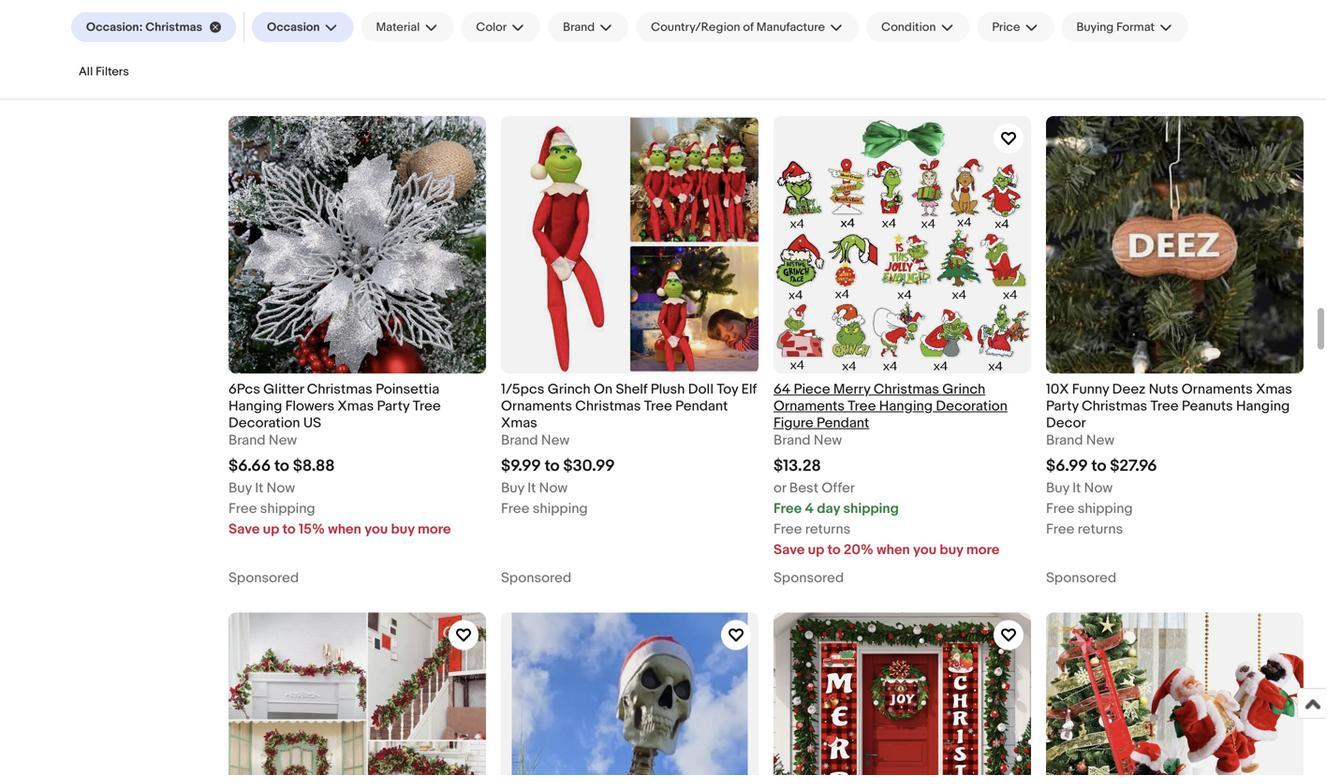 Task type: vqa. For each thing, say whether or not it's contained in the screenshot.
hanging
yes



Task type: locate. For each thing, give the bounding box(es) containing it.
it down $6.66
[[255, 480, 264, 497]]

up
[[263, 521, 279, 538], [808, 542, 825, 559]]

now down off
[[539, 24, 568, 41]]

1 vertical spatial up
[[808, 542, 825, 559]]

0 vertical spatial up
[[263, 521, 279, 538]]

grinch inside 1/5pcs grinch on shelf plush doll toy elf ornaments christmas tree pendant xmas brand new $9.99 to $30.99 buy it now free shipping
[[548, 381, 591, 398]]

you
[[365, 521, 388, 538], [913, 542, 937, 559]]

christmas up flowers
[[307, 381, 373, 398]]

buy down $6.99
[[1046, 480, 1070, 497]]

now inside the '10x funny deez nuts ornaments xmas party christmas tree peanuts hanging decor brand new $6.99 to $27.96 buy it now free shipping free returns'
[[1085, 480, 1113, 497]]

sponsored
[[229, 570, 299, 587], [501, 570, 572, 587], [774, 570, 844, 587], [1046, 570, 1117, 587]]

shipping inside "6pcs glitter christmas poinsettia hanging flowers xmas party tree decoration us brand new $6.66 to $8.88 buy it now free shipping save up to 15% when you buy more"
[[260, 501, 315, 517]]

free
[[229, 4, 257, 20], [774, 21, 802, 37], [1046, 21, 1075, 37], [774, 41, 802, 58], [1046, 41, 1075, 58], [229, 501, 257, 517], [501, 501, 530, 517], [774, 501, 802, 517], [1046, 501, 1075, 517], [774, 521, 802, 538], [1046, 521, 1075, 538]]

save down $6.66
[[229, 521, 260, 538]]

1 vertical spatial you
[[913, 542, 937, 559]]

6pcs
[[229, 381, 260, 398]]

brand down figure
[[774, 432, 811, 449]]

3 tree from the left
[[848, 398, 876, 415]]

party inside "6pcs glitter christmas poinsettia hanging flowers xmas party tree decoration us brand new $6.66 to $8.88 buy it now free shipping save up to 15% when you buy more"
[[377, 398, 410, 415]]

buy right 15%
[[391, 521, 415, 538]]

tree inside the '10x funny deez nuts ornaments xmas party christmas tree peanuts hanging decor brand new $6.99 to $27.96 buy it now free shipping free returns'
[[1151, 398, 1179, 415]]

2 grinch from the left
[[943, 381, 986, 398]]

shipping
[[260, 4, 315, 20], [805, 21, 861, 37], [1078, 21, 1133, 37], [260, 501, 315, 517], [533, 501, 588, 517], [844, 501, 899, 517], [1078, 501, 1133, 517]]

0 horizontal spatial xmas
[[338, 398, 374, 415]]

shipping down offer
[[844, 501, 899, 517]]

now down $6.99
[[1085, 480, 1113, 497]]

up left 15%
[[263, 521, 279, 538]]

xmas
[[1256, 381, 1293, 398], [338, 398, 374, 415], [501, 415, 538, 432]]

more inside "6pcs glitter christmas poinsettia hanging flowers xmas party tree decoration us brand new $6.66 to $8.88 buy it now free shipping save up to 15% when you buy more"
[[418, 521, 451, 538]]

it inside the '10x funny deez nuts ornaments xmas party christmas tree peanuts hanging decor brand new $6.99 to $27.96 buy it now free shipping free returns'
[[1073, 480, 1081, 497]]

buy inside "6pcs glitter christmas poinsettia hanging flowers xmas party tree decoration us brand new $6.66 to $8.88 buy it now free shipping save up to 15% when you buy more"
[[229, 480, 252, 497]]

1/5pcs grinch on shelf plush doll toy elf ornaments christmas tree pendant xmas image
[[501, 116, 759, 374]]

1 horizontal spatial you
[[913, 542, 937, 559]]

buy down $6.66
[[229, 480, 252, 497]]

it down off
[[528, 24, 536, 41]]

all filters
[[79, 65, 129, 79]]

0 vertical spatial save
[[229, 521, 260, 538]]

new
[[269, 432, 297, 449], [541, 432, 570, 449], [814, 432, 842, 449], [1087, 432, 1115, 449]]

buy right 20%
[[940, 542, 964, 559]]

hanging
[[229, 398, 282, 415], [879, 398, 933, 415], [1237, 398, 1290, 415]]

to right $9.99
[[545, 457, 560, 476]]

occasion button
[[252, 12, 354, 42]]

hanging inside "6pcs glitter christmas poinsettia hanging flowers xmas party tree decoration us brand new $6.66 to $8.88 buy it now free shipping save up to 15% when you buy more"
[[229, 398, 282, 415]]

ornaments down piece on the right
[[774, 398, 845, 415]]

color button
[[461, 12, 541, 42]]

6pcs glitter christmas poinsettia hanging flowers xmas party tree decoration us image
[[229, 116, 486, 374]]

1 horizontal spatial hanging
[[879, 398, 933, 415]]

0 horizontal spatial party
[[377, 398, 410, 415]]

1 horizontal spatial more
[[967, 542, 1000, 559]]

ornaments up peanuts
[[1182, 381, 1253, 398]]

brand right off
[[563, 20, 595, 34]]

1 horizontal spatial save
[[774, 542, 805, 559]]

more
[[418, 521, 451, 538], [967, 542, 1000, 559]]

new up '$27.96'
[[1087, 432, 1115, 449]]

grinch
[[548, 381, 591, 398], [943, 381, 986, 398]]

merry christmas banner christmas porch sign decorations outdoor, red plaid porch image
[[774, 613, 1031, 776]]

1 horizontal spatial buy
[[940, 542, 964, 559]]

0 vertical spatial pendant
[[676, 398, 728, 415]]

shipping up 15%
[[260, 501, 315, 517]]

4 sponsored from the left
[[1046, 570, 1117, 587]]

brand inside "6pcs glitter christmas poinsettia hanging flowers xmas party tree decoration us brand new $6.66 to $8.88 buy it now free shipping save up to 15% when you buy more"
[[229, 432, 266, 449]]

64 piece merry christmas grinch ornaments tree hanging decoration figure pendant link
[[774, 381, 1031, 432]]

now down $6.66
[[267, 480, 295, 497]]

save inside 64 piece merry christmas grinch ornaments tree hanging decoration figure pendant brand new $13.28 or best offer free 4 day shipping free returns save up to 20% when you buy more
[[774, 542, 805, 559]]

when right 15%
[[328, 521, 361, 538]]

shipping inside the "free shipping 36 sold"
[[260, 4, 315, 20]]

1 horizontal spatial xmas
[[501, 415, 538, 432]]

pendant down merry
[[817, 415, 870, 432]]

you inside 64 piece merry christmas grinch ornaments tree hanging decoration figure pendant brand new $13.28 or best offer free 4 day shipping free returns save up to 20% when you buy more
[[913, 542, 937, 559]]

to left 20%
[[828, 542, 841, 559]]

1 horizontal spatial pendant
[[817, 415, 870, 432]]

of
[[743, 20, 754, 34]]

christmas down deez
[[1082, 398, 1148, 415]]

1 vertical spatial buy
[[940, 542, 964, 559]]

up down 4
[[808, 542, 825, 559]]

tree down merry
[[848, 398, 876, 415]]

1 party from the left
[[377, 398, 410, 415]]

toy
[[717, 381, 738, 398]]

you right 20%
[[913, 542, 937, 559]]

0 vertical spatial when
[[328, 521, 361, 538]]

price button
[[977, 12, 1054, 42]]

save
[[229, 521, 260, 538], [774, 542, 805, 559]]

1 horizontal spatial ornaments
[[774, 398, 845, 415]]

10x
[[1046, 381, 1069, 398]]

shipping down $30.99
[[533, 501, 588, 517]]

free shipping free returns
[[774, 21, 861, 58], [1046, 21, 1133, 58]]

1 grinch from the left
[[548, 381, 591, 398]]

1 hanging from the left
[[229, 398, 282, 415]]

1 horizontal spatial free shipping free returns
[[1046, 21, 1133, 58]]

ornaments inside the '10x funny deez nuts ornaments xmas party christmas tree peanuts hanging decor brand new $6.99 to $27.96 buy it now free shipping free returns'
[[1182, 381, 1253, 398]]

0 horizontal spatial when
[[328, 521, 361, 538]]

new up $13.28
[[814, 432, 842, 449]]

it
[[528, 24, 536, 41], [255, 480, 264, 497], [528, 480, 536, 497], [1073, 480, 1081, 497]]

xmas inside 1/5pcs grinch on shelf plush doll toy elf ornaments christmas tree pendant xmas brand new $9.99 to $30.99 buy it now free shipping
[[501, 415, 538, 432]]

doll
[[688, 381, 714, 398]]

now inside "6pcs glitter christmas poinsettia hanging flowers xmas party tree decoration us brand new $6.66 to $8.88 buy it now free shipping save up to 15% when you buy more"
[[267, 480, 295, 497]]

tree inside 1/5pcs grinch on shelf plush doll toy elf ornaments christmas tree pendant xmas brand new $9.99 to $30.99 buy it now free shipping
[[644, 398, 672, 415]]

to
[[274, 457, 289, 476], [545, 457, 560, 476], [1092, 457, 1107, 476], [283, 521, 296, 538], [828, 542, 841, 559]]

1 horizontal spatial decoration
[[936, 398, 1008, 415]]

peanuts
[[1182, 398, 1233, 415]]

buy down $9.99
[[501, 480, 525, 497]]

elf
[[742, 381, 757, 398]]

when
[[328, 521, 361, 538], [877, 542, 910, 559]]

off
[[535, 4, 553, 20]]

hanging inside the '10x funny deez nuts ornaments xmas party christmas tree peanuts hanging decor brand new $6.99 to $27.96 buy it now free shipping free returns'
[[1237, 398, 1290, 415]]

tree down the plush
[[644, 398, 672, 415]]

on
[[594, 381, 613, 398]]

tree down nuts
[[1151, 398, 1179, 415]]

to inside 1/5pcs grinch on shelf plush doll toy elf ornaments christmas tree pendant xmas brand new $9.99 to $30.99 buy it now free shipping
[[545, 457, 560, 476]]

up inside 64 piece merry christmas grinch ornaments tree hanging decoration figure pendant brand new $13.28 or best offer free 4 day shipping free returns save up to 20% when you buy more
[[808, 542, 825, 559]]

10x funny deez nuts ornaments xmas party christmas tree peanuts hanging decor brand new $6.99 to $27.96 buy it now free shipping free returns
[[1046, 381, 1293, 538]]

brand up $9.99
[[501, 432, 538, 449]]

occasion:
[[86, 20, 143, 34]]

2 party from the left
[[1046, 398, 1079, 415]]

returns down buying
[[1078, 41, 1123, 58]]

party up decor
[[1046, 398, 1079, 415]]

free shipping 36 sold
[[229, 4, 315, 41]]

new up $8.88
[[269, 432, 297, 449]]

0 horizontal spatial grinch
[[548, 381, 591, 398]]

pendant
[[676, 398, 728, 415], [817, 415, 870, 432]]

ornaments
[[1182, 381, 1253, 398], [501, 398, 572, 415], [774, 398, 845, 415]]

2 hanging from the left
[[879, 398, 933, 415]]

0 horizontal spatial ornaments
[[501, 398, 572, 415]]

tree down poinsettia
[[413, 398, 441, 415]]

ornaments down 1/5pcs
[[501, 398, 572, 415]]

party down poinsettia
[[377, 398, 410, 415]]

ornaments inside 64 piece merry christmas grinch ornaments tree hanging decoration figure pendant brand new $13.28 or best offer free 4 day shipping free returns save up to 20% when you buy more
[[774, 398, 845, 415]]

buy inside 64 piece merry christmas grinch ornaments tree hanging decoration figure pendant brand new $13.28 or best offer free 4 day shipping free returns save up to 20% when you buy more
[[940, 542, 964, 559]]

3 sponsored from the left
[[774, 570, 844, 587]]

occasion: christmas link
[[71, 12, 236, 42]]

2 new from the left
[[541, 432, 570, 449]]

christmas
[[146, 20, 202, 34], [307, 381, 373, 398], [874, 381, 940, 398], [575, 398, 641, 415], [1082, 398, 1148, 415]]

buy
[[501, 24, 525, 41], [229, 480, 252, 497], [501, 480, 525, 497], [1046, 480, 1070, 497]]

christmas right merry
[[874, 381, 940, 398]]

it down $6.99
[[1073, 480, 1081, 497]]

material button
[[361, 12, 454, 42]]

0 vertical spatial decoration
[[936, 398, 1008, 415]]

party
[[377, 398, 410, 415], [1046, 398, 1079, 415]]

returns
[[805, 41, 851, 58], [1078, 41, 1123, 58], [805, 521, 851, 538], [1078, 521, 1123, 538]]

hanging inside 64 piece merry christmas grinch ornaments tree hanging decoration figure pendant brand new $13.28 or best offer free 4 day shipping free returns save up to 20% when you buy more
[[879, 398, 933, 415]]

you right 15%
[[365, 521, 388, 538]]

now down $9.99
[[539, 480, 568, 497]]

1 new from the left
[[269, 432, 297, 449]]

1 horizontal spatial when
[[877, 542, 910, 559]]

0 horizontal spatial more
[[418, 521, 451, 538]]

new inside "6pcs glitter christmas poinsettia hanging flowers xmas party tree decoration us brand new $6.66 to $8.88 buy it now free shipping save up to 15% when you buy more"
[[269, 432, 297, 449]]

to right $6.99
[[1092, 457, 1107, 476]]

brand up $6.66
[[229, 432, 266, 449]]

all
[[79, 65, 93, 79]]

0 horizontal spatial pendant
[[676, 398, 728, 415]]

0 vertical spatial you
[[365, 521, 388, 538]]

3 new from the left
[[814, 432, 842, 449]]

pre lit christmas garland with lights door wreath fireplace christmas decoration image
[[229, 613, 486, 776]]

0 horizontal spatial save
[[229, 521, 260, 538]]

brand down decor
[[1046, 432, 1083, 449]]

sponsored for buy
[[1046, 570, 1117, 587]]

to inside the '10x funny deez nuts ornaments xmas party christmas tree peanuts hanging decor brand new $6.99 to $27.96 buy it now free shipping free returns'
[[1092, 457, 1107, 476]]

buy
[[391, 521, 415, 538], [940, 542, 964, 559]]

free inside the "free shipping 36 sold"
[[229, 4, 257, 20]]

2 sponsored from the left
[[501, 570, 572, 587]]

price
[[992, 20, 1021, 34]]

shipping left 'condition'
[[805, 21, 861, 37]]

sponsored for it
[[229, 570, 299, 587]]

0 horizontal spatial decoration
[[229, 415, 300, 432]]

returns down day
[[805, 521, 851, 538]]

electric climbing santa claus doll music christmas tree ornament decor xmas gift image
[[1046, 613, 1304, 776]]

1/5pcs grinch on shelf plush doll toy elf ornaments christmas tree pendant xmas brand new $9.99 to $30.99 buy it now free shipping
[[501, 381, 757, 517]]

3 hanging from the left
[[1237, 398, 1290, 415]]

figure
[[774, 415, 814, 432]]

buying
[[1077, 20, 1114, 34]]

buy down the "84%" on the top left of the page
[[501, 24, 525, 41]]

shipping down '$27.96'
[[1078, 501, 1133, 517]]

$6.99
[[1046, 457, 1088, 476]]

1 sponsored from the left
[[229, 570, 299, 587]]

shipping up sold
[[260, 4, 315, 20]]

buy inside "6pcs glitter christmas poinsettia hanging flowers xmas party tree decoration us brand new $6.66 to $8.88 buy it now free shipping save up to 15% when you buy more"
[[391, 521, 415, 538]]

1 horizontal spatial grinch
[[943, 381, 986, 398]]

0 horizontal spatial buy
[[391, 521, 415, 538]]

condition button
[[867, 12, 970, 42]]

15%
[[299, 521, 325, 538]]

0 horizontal spatial free shipping free returns
[[774, 21, 861, 58]]

new up $30.99
[[541, 432, 570, 449]]

1 horizontal spatial party
[[1046, 398, 1079, 415]]

2 tree from the left
[[644, 398, 672, 415]]

1 vertical spatial more
[[967, 542, 1000, 559]]

shelf
[[616, 381, 648, 398]]

tree
[[413, 398, 441, 415], [644, 398, 672, 415], [848, 398, 876, 415], [1151, 398, 1179, 415]]

1 vertical spatial save
[[774, 542, 805, 559]]

$8.88
[[293, 457, 335, 476]]

tree inside 64 piece merry christmas grinch ornaments tree hanging decoration figure pendant brand new $13.28 or best offer free 4 day shipping free returns save up to 20% when you buy more
[[848, 398, 876, 415]]

christmas right occasion:
[[146, 20, 202, 34]]

when right 20%
[[877, 542, 910, 559]]

1 vertical spatial pendant
[[817, 415, 870, 432]]

returns down manufacture
[[805, 41, 851, 58]]

buying format
[[1077, 20, 1155, 34]]

now
[[539, 24, 568, 41], [267, 480, 295, 497], [539, 480, 568, 497], [1085, 480, 1113, 497]]

now inside the 84% off buy it now
[[539, 24, 568, 41]]

1 vertical spatial when
[[877, 542, 910, 559]]

2 horizontal spatial ornaments
[[1182, 381, 1253, 398]]

0 vertical spatial buy
[[391, 521, 415, 538]]

xmas inside the '10x funny deez nuts ornaments xmas party christmas tree peanuts hanging decor brand new $6.99 to $27.96 buy it now free shipping free returns'
[[1256, 381, 1293, 398]]

brand inside 64 piece merry christmas grinch ornaments tree hanging decoration figure pendant brand new $13.28 or best offer free 4 day shipping free returns save up to 20% when you buy more
[[774, 432, 811, 449]]

country/region of manufacture
[[651, 20, 825, 34]]

save down or
[[774, 542, 805, 559]]

christmas inside "6pcs glitter christmas poinsettia hanging flowers xmas party tree decoration us brand new $6.66 to $8.88 buy it now free shipping save up to 15% when you buy more"
[[307, 381, 373, 398]]

1 tree from the left
[[413, 398, 441, 415]]

0 horizontal spatial hanging
[[229, 398, 282, 415]]

offer
[[822, 480, 855, 497]]

2 horizontal spatial xmas
[[1256, 381, 1293, 398]]

buy inside 1/5pcs grinch on shelf plush doll toy elf ornaments christmas tree pendant xmas brand new $9.99 to $30.99 buy it now free shipping
[[501, 480, 525, 497]]

christmas down on
[[575, 398, 641, 415]]

returns inside 64 piece merry christmas grinch ornaments tree hanging decoration figure pendant brand new $13.28 or best offer free 4 day shipping free returns save up to 20% when you buy more
[[805, 521, 851, 538]]

pendant down doll
[[676, 398, 728, 415]]

it down $9.99
[[528, 480, 536, 497]]

4 new from the left
[[1087, 432, 1115, 449]]

$9.99
[[501, 457, 541, 476]]

decoration
[[936, 398, 1008, 415], [229, 415, 300, 432]]

0 horizontal spatial up
[[263, 521, 279, 538]]

returns down '$27.96'
[[1078, 521, 1123, 538]]

grinch inside 64 piece merry christmas grinch ornaments tree hanging decoration figure pendant brand new $13.28 or best offer free 4 day shipping free returns save up to 20% when you buy more
[[943, 381, 986, 398]]

1 horizontal spatial up
[[808, 542, 825, 559]]

0 horizontal spatial you
[[365, 521, 388, 538]]

decoration inside "6pcs glitter christmas poinsettia hanging flowers xmas party tree decoration us brand new $6.66 to $8.88 buy it now free shipping save up to 15% when you buy more"
[[229, 415, 300, 432]]

day
[[817, 501, 840, 517]]

2 horizontal spatial hanging
[[1237, 398, 1290, 415]]

0 vertical spatial more
[[418, 521, 451, 538]]

4 tree from the left
[[1151, 398, 1179, 415]]

1 vertical spatial decoration
[[229, 415, 300, 432]]



Task type: describe. For each thing, give the bounding box(es) containing it.
shipping inside 64 piece merry christmas grinch ornaments tree hanging decoration figure pendant brand new $13.28 or best offer free 4 day shipping free returns save up to 20% when you buy more
[[844, 501, 899, 517]]

$6.66
[[229, 457, 271, 476]]

$27.96
[[1110, 457, 1158, 476]]

to inside 64 piece merry christmas grinch ornaments tree hanging decoration figure pendant brand new $13.28 or best offer free 4 day shipping free returns save up to 20% when you buy more
[[828, 542, 841, 559]]

10x funny deez nuts ornaments xmas party christmas tree peanuts hanging decor link
[[1046, 381, 1304, 432]]

when inside 64 piece merry christmas grinch ornaments tree hanging decoration figure pendant brand new $13.28 or best offer free 4 day shipping free returns save up to 20% when you buy more
[[877, 542, 910, 559]]

party inside the '10x funny deez nuts ornaments xmas party christmas tree peanuts hanging decor brand new $6.99 to $27.96 buy it now free shipping free returns'
[[1046, 398, 1079, 415]]

christmas inside 64 piece merry christmas grinch ornaments tree hanging decoration figure pendant brand new $13.28 or best offer free 4 day shipping free returns save up to 20% when you buy more
[[874, 381, 940, 398]]

4
[[805, 501, 814, 517]]

xmas inside "6pcs glitter christmas poinsettia hanging flowers xmas party tree decoration us brand new $6.66 to $8.88 buy it now free shipping save up to 15% when you buy more"
[[338, 398, 374, 415]]

shipping right price dropdown button
[[1078, 21, 1133, 37]]

sponsored for free
[[774, 570, 844, 587]]

2 free shipping free returns from the left
[[1046, 21, 1133, 58]]

it inside "6pcs glitter christmas poinsettia hanging flowers xmas party tree decoration us brand new $6.66 to $8.88 buy it now free shipping save up to 15% when you buy more"
[[255, 480, 264, 497]]

format
[[1117, 20, 1155, 34]]

to left 15%
[[283, 521, 296, 538]]

brand inside the '10x funny deez nuts ornaments xmas party christmas tree peanuts hanging decor brand new $6.99 to $27.96 buy it now free shipping free returns'
[[1046, 432, 1083, 449]]

when inside "6pcs glitter christmas poinsettia hanging flowers xmas party tree decoration us brand new $6.66 to $8.88 buy it now free shipping save up to 15% when you buy more"
[[328, 521, 361, 538]]

country/region
[[651, 20, 741, 34]]

pendant inside 1/5pcs grinch on shelf plush doll toy elf ornaments christmas tree pendant xmas brand new $9.99 to $30.99 buy it now free shipping
[[676, 398, 728, 415]]

all filters button
[[71, 57, 137, 87]]

to left $8.88
[[274, 457, 289, 476]]

decor
[[1046, 415, 1086, 432]]

$13.28
[[774, 457, 821, 476]]

64
[[774, 381, 791, 398]]

free inside "6pcs glitter christmas poinsettia hanging flowers xmas party tree decoration us brand new $6.66 to $8.88 buy it now free shipping save up to 15% when you buy more"
[[229, 501, 257, 517]]

plush
[[651, 381, 685, 398]]

tree inside "6pcs glitter christmas poinsettia hanging flowers xmas party tree decoration us brand new $6.66 to $8.88 buy it now free shipping save up to 15% when you buy more"
[[413, 398, 441, 415]]

1/5pcs grinch on shelf plush doll toy elf ornaments christmas tree pendant xmas link
[[501, 381, 759, 432]]

ornaments inside 1/5pcs grinch on shelf plush doll toy elf ornaments christmas tree pendant xmas brand new $9.99 to $30.99 buy it now free shipping
[[501, 398, 572, 415]]

brand inside 1/5pcs grinch on shelf plush doll toy elf ornaments christmas tree pendant xmas brand new $9.99 to $30.99 buy it now free shipping
[[501, 432, 538, 449]]

free inside 1/5pcs grinch on shelf plush doll toy elf ornaments christmas tree pendant xmas brand new $9.99 to $30.99 buy it now free shipping
[[501, 501, 530, 517]]

flowers
[[285, 398, 334, 415]]

glitter
[[263, 381, 304, 398]]

it inside 1/5pcs grinch on shelf plush doll toy elf ornaments christmas tree pendant xmas brand new $9.99 to $30.99 buy it now free shipping
[[528, 480, 536, 497]]

new inside the '10x funny deez nuts ornaments xmas party christmas tree peanuts hanging decor brand new $6.99 to $27.96 buy it now free shipping free returns'
[[1087, 432, 1115, 449]]

now inside 1/5pcs grinch on shelf plush doll toy elf ornaments christmas tree pendant xmas brand new $9.99 to $30.99 buy it now free shipping
[[539, 480, 568, 497]]

it inside the 84% off buy it now
[[528, 24, 536, 41]]

occasion
[[267, 20, 320, 34]]

us
[[303, 415, 321, 432]]

10x funny deez nuts ornaments xmas party christmas tree peanuts hanging decor image
[[1046, 116, 1304, 374]]

country/region of manufacture button
[[636, 12, 859, 42]]

84%
[[501, 4, 532, 20]]

pendant inside 64 piece merry christmas grinch ornaments tree hanging decoration figure pendant brand new $13.28 or best offer free 4 day shipping free returns save up to 20% when you buy more
[[817, 415, 870, 432]]

6pcs glitter christmas poinsettia hanging flowers xmas party tree decoration us brand new $6.66 to $8.88 buy it now free shipping save up to 15% when you buy more
[[229, 381, 451, 538]]

christmas inside the '10x funny deez nuts ornaments xmas party christmas tree peanuts hanging decor brand new $6.99 to $27.96 buy it now free shipping free returns'
[[1082, 398, 1148, 415]]

36
[[229, 24, 245, 41]]

deez
[[1113, 381, 1146, 398]]

returns inside the '10x funny deez nuts ornaments xmas party christmas tree peanuts hanging decor brand new $6.99 to $27.96 buy it now free shipping free returns'
[[1078, 521, 1123, 538]]

more inside 64 piece merry christmas grinch ornaments tree hanging decoration figure pendant brand new $13.28 or best offer free 4 day shipping free returns save up to 20% when you buy more
[[967, 542, 1000, 559]]

material
[[376, 20, 420, 34]]

up inside "6pcs glitter christmas poinsettia hanging flowers xmas party tree decoration us brand new $6.66 to $8.88 buy it now free shipping save up to 15% when you buy more"
[[263, 521, 279, 538]]

1 free shipping free returns from the left
[[774, 21, 861, 58]]

save inside "6pcs glitter christmas poinsettia hanging flowers xmas party tree decoration us brand new $6.66 to $8.88 buy it now free shipping save up to 15% when you buy more"
[[229, 521, 260, 538]]

poinsettia
[[376, 381, 440, 398]]

20%
[[844, 542, 874, 559]]

sold
[[248, 24, 276, 41]]

new inside 1/5pcs grinch on shelf plush doll toy elf ornaments christmas tree pendant xmas brand new $9.99 to $30.99 buy it now free shipping
[[541, 432, 570, 449]]

manufacture
[[757, 20, 825, 34]]

brand button
[[548, 12, 629, 42]]

or
[[774, 480, 786, 497]]

buy inside the '10x funny deez nuts ornaments xmas party christmas tree peanuts hanging decor brand new $6.99 to $27.96 buy it now free shipping free returns'
[[1046, 480, 1070, 497]]

sponsored for $30.99
[[501, 570, 572, 587]]

84% off buy it now
[[501, 4, 568, 41]]

you inside "6pcs glitter christmas poinsettia hanging flowers xmas party tree decoration us brand new $6.66 to $8.88 buy it now free shipping save up to 15% when you buy more"
[[365, 521, 388, 538]]

12 foot skeleton santa hat  &  scarf - just got in - fits home depot skelly image
[[501, 613, 759, 776]]

$30.99
[[563, 457, 615, 476]]

condition
[[882, 20, 936, 34]]

funny
[[1072, 381, 1109, 398]]

best
[[790, 480, 819, 497]]

christmas inside 1/5pcs grinch on shelf plush doll toy elf ornaments christmas tree pendant xmas brand new $9.99 to $30.99 buy it now free shipping
[[575, 398, 641, 415]]

shipping inside the '10x funny deez nuts ornaments xmas party christmas tree peanuts hanging decor brand new $6.99 to $27.96 buy it now free shipping free returns'
[[1078, 501, 1133, 517]]

nuts
[[1149, 381, 1179, 398]]

decoration inside 64 piece merry christmas grinch ornaments tree hanging decoration figure pendant brand new $13.28 or best offer free 4 day shipping free returns save up to 20% when you buy more
[[936, 398, 1008, 415]]

1/5pcs
[[501, 381, 545, 398]]

buying format button
[[1062, 12, 1189, 42]]

6pcs glitter christmas poinsettia hanging flowers xmas party tree decoration us link
[[229, 381, 486, 432]]

64 piece merry christmas grinch ornaments tree hanging decoration figure pendant image
[[774, 116, 1031, 374]]

merry
[[834, 381, 871, 398]]

shipping inside 1/5pcs grinch on shelf plush doll toy elf ornaments christmas tree pendant xmas brand new $9.99 to $30.99 buy it now free shipping
[[533, 501, 588, 517]]

occasion: christmas
[[86, 20, 202, 34]]

64 piece merry christmas grinch ornaments tree hanging decoration figure pendant brand new $13.28 or best offer free 4 day shipping free returns save up to 20% when you buy more
[[774, 381, 1008, 559]]

buy inside the 84% off buy it now
[[501, 24, 525, 41]]

color
[[476, 20, 507, 34]]

new inside 64 piece merry christmas grinch ornaments tree hanging decoration figure pendant brand new $13.28 or best offer free 4 day shipping free returns save up to 20% when you buy more
[[814, 432, 842, 449]]

filters
[[96, 65, 129, 79]]

brand inside dropdown button
[[563, 20, 595, 34]]

piece
[[794, 381, 831, 398]]



